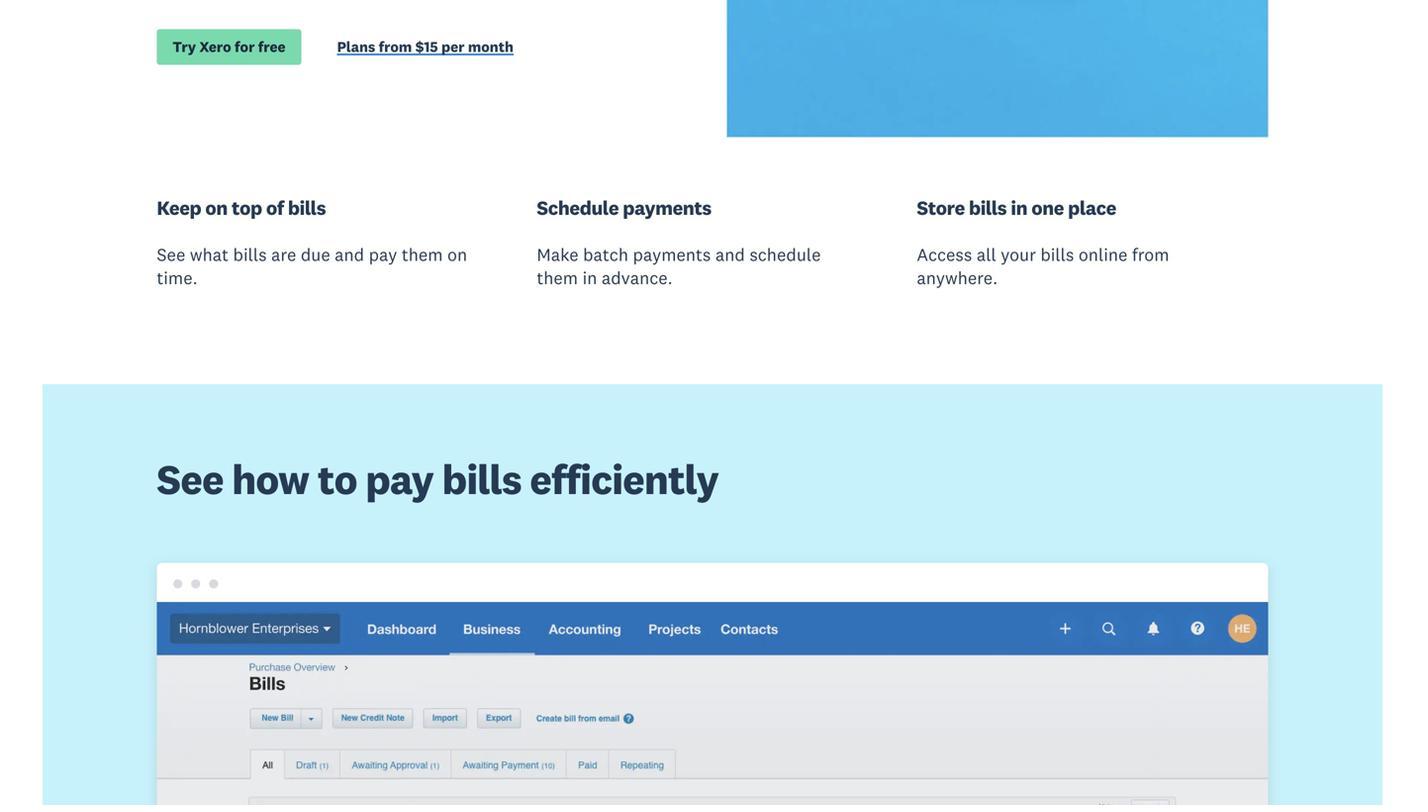 Task type: locate. For each thing, give the bounding box(es) containing it.
payments up make batch payments and schedule them in advance.
[[623, 195, 712, 220]]

bills
[[288, 195, 326, 220], [969, 195, 1007, 220], [233, 244, 267, 265], [1041, 244, 1075, 265], [442, 453, 522, 505]]

0 vertical spatial pay
[[369, 244, 397, 265]]

1 horizontal spatial from
[[1133, 244, 1170, 265]]

in down batch
[[583, 267, 597, 288]]

0 vertical spatial on
[[205, 195, 228, 220]]

0 vertical spatial see
[[157, 244, 186, 265]]

online
[[1079, 244, 1128, 265]]

plans from $15 per month
[[337, 38, 514, 56]]

keep on top of bills
[[157, 195, 326, 220]]

0 horizontal spatial and
[[335, 244, 365, 265]]

payments inside make batch payments and schedule them in advance.
[[633, 244, 711, 265]]

0 vertical spatial them
[[402, 244, 443, 265]]

from left $15
[[379, 38, 412, 56]]

how
[[232, 453, 309, 505]]

on
[[205, 195, 228, 220], [448, 244, 468, 265]]

pay right due
[[369, 244, 397, 265]]

bills inside access all your bills online from anywhere.
[[1041, 244, 1075, 265]]

time.
[[157, 267, 198, 288]]

0 vertical spatial payments
[[623, 195, 712, 220]]

1 vertical spatial from
[[1133, 244, 1170, 265]]

0 horizontal spatial on
[[205, 195, 228, 220]]

from right online
[[1133, 244, 1170, 265]]

1 see from the top
[[157, 244, 186, 265]]

pay right to
[[366, 453, 434, 505]]

access
[[917, 244, 973, 265]]

and left schedule
[[716, 244, 745, 265]]

to
[[318, 453, 357, 505]]

0 horizontal spatial in
[[583, 267, 597, 288]]

access all your bills online from anywhere.
[[917, 244, 1170, 288]]

0 horizontal spatial from
[[379, 38, 412, 56]]

month
[[468, 38, 514, 56]]

1 vertical spatial on
[[448, 244, 468, 265]]

1 horizontal spatial on
[[448, 244, 468, 265]]

1 vertical spatial see
[[157, 453, 224, 505]]

see what bills are due and pay them on time.
[[157, 244, 468, 288]]

bills inside see what bills are due and pay them on time.
[[233, 244, 267, 265]]

are
[[271, 244, 296, 265]]

and right due
[[335, 244, 365, 265]]

anywhere.
[[917, 267, 998, 288]]

1 vertical spatial them
[[537, 267, 578, 288]]

from
[[379, 38, 412, 56], [1133, 244, 1170, 265]]

payments up advance.
[[633, 244, 711, 265]]

pay
[[369, 244, 397, 265], [366, 453, 434, 505]]

0 horizontal spatial them
[[402, 244, 443, 265]]

1 horizontal spatial and
[[716, 244, 745, 265]]

2 see from the top
[[157, 453, 224, 505]]

0 vertical spatial in
[[1011, 195, 1028, 220]]

see
[[157, 244, 186, 265], [157, 453, 224, 505]]

$15
[[416, 38, 438, 56]]

see up time.
[[157, 244, 186, 265]]

free
[[258, 38, 286, 56]]

payments
[[623, 195, 712, 220], [633, 244, 711, 265]]

store
[[917, 195, 965, 220]]

them
[[402, 244, 443, 265], [537, 267, 578, 288]]

0 vertical spatial from
[[379, 38, 412, 56]]

1 vertical spatial payments
[[633, 244, 711, 265]]

one
[[1032, 195, 1065, 220]]

and
[[335, 244, 365, 265], [716, 244, 745, 265]]

in left "one"
[[1011, 195, 1028, 220]]

see inside see what bills are due and pay them on time.
[[157, 244, 186, 265]]

1 horizontal spatial in
[[1011, 195, 1028, 220]]

1 and from the left
[[335, 244, 365, 265]]

1 vertical spatial in
[[583, 267, 597, 288]]

try xero for free
[[173, 38, 286, 56]]

keep
[[157, 195, 201, 220]]

2 and from the left
[[716, 244, 745, 265]]

plans
[[337, 38, 376, 56]]

see left how
[[157, 453, 224, 505]]

in
[[1011, 195, 1028, 220], [583, 267, 597, 288]]

1 horizontal spatial them
[[537, 267, 578, 288]]



Task type: vqa. For each thing, say whether or not it's contained in the screenshot.
payments inside Make batch payments and schedule them in advance.
yes



Task type: describe. For each thing, give the bounding box(es) containing it.
them inside make batch payments and schedule them in advance.
[[537, 267, 578, 288]]

1 vertical spatial pay
[[366, 453, 434, 505]]

schedule payments
[[537, 195, 712, 220]]

place
[[1069, 195, 1117, 220]]

see for see how to pay bills efficiently
[[157, 453, 224, 505]]

efficiently
[[530, 453, 719, 505]]

for
[[235, 38, 255, 56]]

plans from $15 per month link
[[337, 38, 514, 60]]

try xero for free link
[[157, 29, 302, 65]]

schedule
[[750, 244, 821, 265]]

see for see what bills are due and pay them on time.
[[157, 244, 186, 265]]

per
[[442, 38, 465, 56]]

on inside see what bills are due and pay them on time.
[[448, 244, 468, 265]]

see how to pay bills efficiently
[[157, 453, 719, 505]]

make batch payments and schedule them in advance.
[[537, 244, 821, 288]]

batch
[[583, 244, 629, 265]]

a small stack of unopened envelopes containing bills. image
[[727, 0, 1269, 137]]

of
[[266, 195, 284, 220]]

top
[[232, 195, 262, 220]]

store bills in one place
[[917, 195, 1117, 220]]

and inside make batch payments and schedule them in advance.
[[716, 244, 745, 265]]

your
[[1001, 244, 1037, 265]]

schedule
[[537, 195, 619, 220]]

and inside see what bills are due and pay them on time.
[[335, 244, 365, 265]]

in inside make batch payments and schedule them in advance.
[[583, 267, 597, 288]]

make
[[537, 244, 579, 265]]

them inside see what bills are due and pay them on time.
[[402, 244, 443, 265]]

what
[[190, 244, 229, 265]]

xero
[[199, 38, 231, 56]]

all
[[977, 244, 997, 265]]

pay inside see what bills are due and pay them on time.
[[369, 244, 397, 265]]

due
[[301, 244, 330, 265]]

advance.
[[602, 267, 673, 288]]

try
[[173, 38, 196, 56]]

from inside access all your bills online from anywhere.
[[1133, 244, 1170, 265]]



